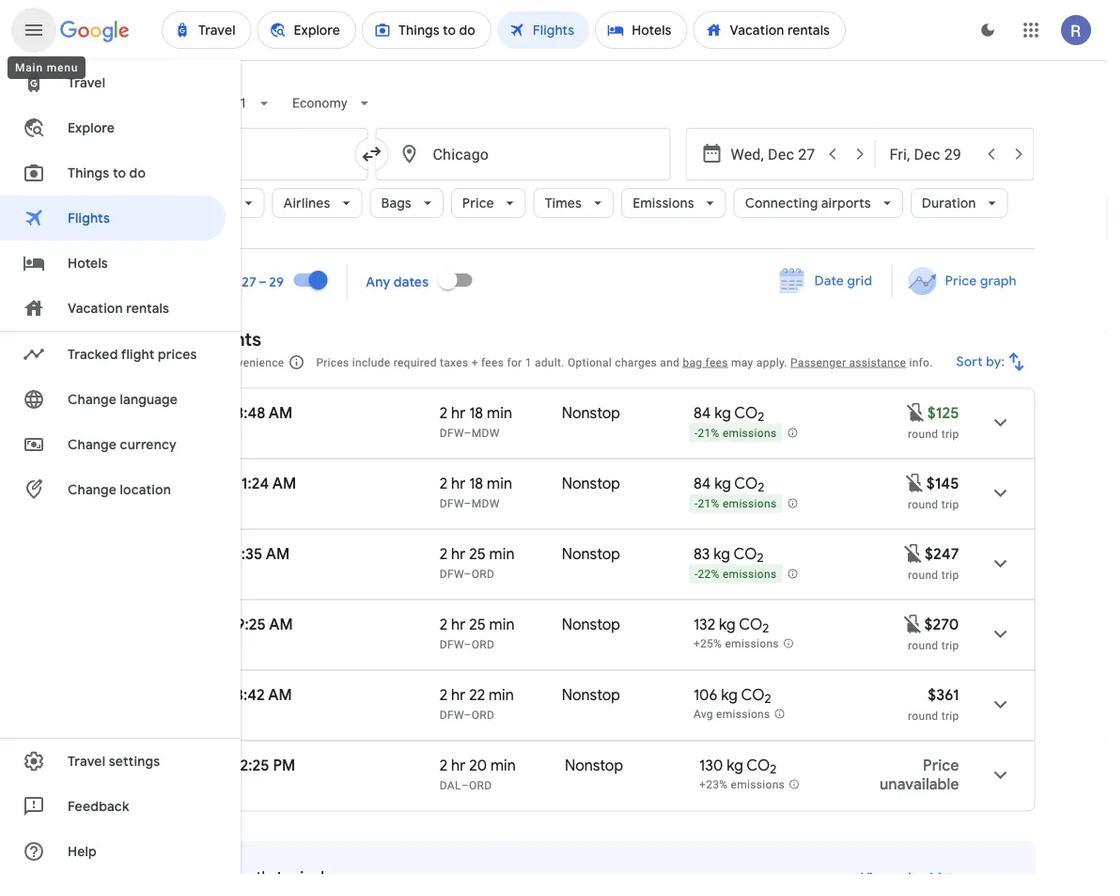 Task type: vqa. For each thing, say whether or not it's contained in the screenshot.
Change appearance icon
yes



Task type: describe. For each thing, give the bounding box(es) containing it.
round trip for $145
[[909, 498, 960, 511]]

2 inside 132 kg co 2
[[763, 621, 770, 637]]

bag
[[683, 356, 703, 369]]

1 inside popup button
[[240, 95, 247, 111]]

assistance
[[850, 356, 907, 369]]

things to do link
[[0, 150, 226, 196]]

2 and from the left
[[661, 356, 680, 369]]

any dates
[[366, 274, 429, 291]]

flight
[[121, 346, 155, 363]]

am for 9:25 am
[[269, 615, 293, 634]]

am for 8:35 am
[[266, 545, 290, 564]]

vacation rentals
[[68, 300, 169, 317]]

loading results progress bar
[[0, 60, 1109, 64]]

11:24 am
[[235, 474, 296, 493]]

none text field inside search field
[[376, 128, 671, 181]]

best departing flights
[[73, 327, 262, 351]]

2 hr 22 min dfw – ord
[[440, 686, 514, 722]]

-21% emissions for $145
[[695, 498, 777, 511]]

2 inside the 2 hr 22 min dfw – ord
[[440, 686, 448, 705]]

change currency link
[[0, 422, 226, 467]]

ord for 9:25 am
[[472, 638, 495, 651]]

106 kg co 2
[[694, 686, 772, 707]]

duration
[[923, 195, 977, 212]]

8:42
[[235, 686, 265, 705]]

8:35
[[233, 545, 263, 564]]

$270
[[925, 615, 960, 634]]

total duration 2 hr 20 min. element
[[440, 756, 565, 778]]

connecting
[[746, 195, 819, 212]]

total duration 2 hr 18 min. element for 8:48 am
[[440, 404, 562, 426]]

passenger
[[791, 356, 847, 369]]

kg inside 106 kg co 2
[[722, 686, 738, 705]]

1 hr from the top
[[452, 404, 466, 423]]

flights
[[68, 210, 110, 227]]

1 inside best departing flights main content
[[525, 356, 532, 369]]

unavailable
[[880, 775, 960, 794]]

main menu image
[[23, 19, 45, 41]]

2 hr 20 min dal – ord
[[440, 756, 516, 792]]

2 inside 83 kg co 2
[[758, 550, 764, 566]]

may
[[732, 356, 754, 369]]

round trip for $270
[[909, 639, 960, 652]]

trip inside '$361 round trip'
[[942, 710, 960, 723]]

8:35 am
[[233, 545, 290, 564]]

travel for travel
[[68, 74, 106, 91]]

emissions button
[[622, 181, 727, 226]]

ranked
[[73, 356, 112, 369]]

84 kg co 2 for $125
[[694, 404, 765, 425]]

-21% emissions for $125
[[695, 427, 777, 440]]

co inside 106 kg co 2
[[742, 686, 765, 705]]

Departure time: 6:30 AM. text field
[[160, 404, 219, 423]]

12:05
[[160, 756, 198, 776]]

co inside 130 kg co 2
[[747, 756, 771, 776]]

charges
[[615, 356, 658, 369]]

$361
[[929, 686, 960, 705]]

2 inside 2 hr 20 min dal – ord
[[440, 756, 448, 776]]

pm for 12:05 pm
[[201, 756, 224, 776]]

adult.
[[535, 356, 565, 369]]

price button
[[451, 181, 526, 226]]

tracked
[[68, 346, 118, 363]]

best departing flights main content
[[73, 258, 1036, 875]]

things to do
[[68, 165, 146, 182]]

emissions down 130 kg co 2
[[731, 779, 785, 792]]

for
[[507, 356, 522, 369]]

price for price unavailable
[[924, 756, 960, 776]]

frontier
[[160, 427, 201, 440]]

am for 8:48 am
[[269, 404, 293, 423]]

co down may
[[735, 404, 758, 423]]

25 for 8:35 am
[[469, 545, 486, 564]]

1 and from the left
[[196, 356, 215, 369]]

84 for $145
[[694, 474, 711, 493]]

airlines button
[[272, 181, 363, 226]]

stops
[[198, 195, 233, 212]]

Return text field
[[890, 129, 977, 180]]

travel settings link
[[0, 739, 226, 784]]

bags button
[[370, 181, 444, 226]]

Arrival time: 2:25 PM. text field
[[240, 756, 296, 776]]

Arrival time: 8:42 AM. text field
[[235, 686, 292, 705]]

trip for $145
[[942, 498, 960, 511]]

travel settings
[[68, 753, 160, 770]]

this price for this flight doesn't include overhead bin access. if you need a carry-on bag, use the bags filter to update prices. image for $125
[[905, 401, 928, 424]]

2 inside 106 kg co 2
[[765, 692, 772, 707]]

stops button
[[186, 181, 265, 226]]

avg emissions
[[694, 708, 771, 722]]

270 US dollars text field
[[925, 615, 960, 634]]

flight details. leaves dallas/fort worth international airport at 6:10 am on wednesday, december 27 and arrives at o'hare international airport at 8:35 am on wednesday, december 27. image
[[979, 541, 1024, 586]]

84 kg co 2 for $145
[[694, 474, 765, 496]]

kg inside 130 kg co 2
[[727, 756, 744, 776]]

kg up 83 kg co 2
[[715, 474, 732, 493]]

6:30 am
[[160, 404, 219, 423]]

125 US dollars text field
[[928, 404, 960, 423]]

emissions up 83 kg co 2
[[723, 498, 777, 511]]

Arrival time: 11:24 AM. text field
[[235, 474, 296, 493]]

flights
[[207, 327, 262, 351]]

dfw for 8:35 am
[[440, 568, 464, 581]]

trip for $270
[[942, 639, 960, 652]]

round inside '$361 round trip'
[[909, 710, 939, 723]]

83 kg co 2
[[694, 545, 764, 566]]

connecting airports button
[[734, 181, 904, 226]]

round for $145
[[909, 498, 939, 511]]

ord for 8:42 am
[[472, 709, 495, 722]]

2 hr 18 min dfw – mdw for 8:48 am
[[440, 404, 513, 440]]

2:25
[[240, 756, 270, 776]]

8:42 am
[[235, 686, 292, 705]]

dfw for 9:25 am
[[440, 638, 464, 651]]

6:30
[[160, 404, 191, 423]]

sort by:
[[957, 354, 1006, 371]]

sort by: button
[[950, 340, 1036, 385]]

+25%
[[694, 638, 723, 651]]

2:25 pm
[[240, 756, 296, 776]]

+25% emissions
[[694, 638, 780, 651]]

361 US dollars text field
[[929, 686, 960, 705]]

25 for 9:25 am
[[469, 615, 486, 634]]

2 inside 130 kg co 2
[[771, 762, 777, 778]]

9:25
[[236, 615, 266, 634]]

on
[[150, 356, 163, 369]]

change location
[[68, 482, 171, 499]]

rentals
[[126, 300, 169, 317]]

all filters
[[109, 195, 164, 212]]

optional
[[568, 356, 612, 369]]

sort
[[957, 354, 984, 371]]

flight details. leaves dallas love field at 12:05 pm on wednesday, december 27 and arrives at o'hare international airport at 2:25 pm on wednesday, december 27. image
[[979, 753, 1024, 798]]

explore link
[[0, 105, 226, 150]]

2 fees from the left
[[706, 356, 729, 369]]

trip for $125
[[942, 427, 960, 441]]

change language
[[68, 391, 178, 408]]

21% for $125
[[698, 427, 720, 440]]

flight details. leaves dallas/fort worth international airport at 7:00 am on wednesday, december 27 and arrives at o'hare international airport at 9:25 am on wednesday, december 27. image
[[979, 612, 1024, 657]]

am for 8:42 am
[[268, 686, 292, 705]]

am for 9:06 am
[[195, 474, 219, 493]]

flight details. leaves dallas/fort worth international airport at 6:20 am on wednesday, december 27 and arrives at o'hare international airport at 8:42 am on wednesday, december 27. image
[[979, 682, 1024, 728]]

round trip for $247
[[909, 569, 960, 582]]

emissions down 106 kg co 2
[[717, 708, 771, 722]]

hotels
[[68, 255, 108, 272]]

18 for 8:48 am
[[469, 404, 484, 423]]

3 hr from the top
[[452, 545, 466, 564]]

Departure time: 9:06 AM. text field
[[160, 474, 219, 493]]

emissions down 83 kg co 2
[[723, 568, 777, 581]]

1 fees from the left
[[482, 356, 504, 369]]

247 US dollars text field
[[926, 545, 960, 564]]

total duration 2 hr 18 min. element for 11:24 am
[[440, 474, 562, 496]]

dates
[[394, 274, 429, 291]]

prices
[[316, 356, 349, 369]]

swap origin and destination. image
[[361, 143, 383, 166]]

9:25 am
[[236, 615, 293, 634]]

– inside the 2 hr 22 min dfw – ord
[[464, 709, 472, 722]]

learn more about ranking image
[[288, 354, 305, 371]]

airports
[[822, 195, 872, 212]]

Departure time: 12:05 PM. text field
[[160, 756, 224, 776]]

do
[[129, 165, 146, 182]]

connecting airports
[[746, 195, 872, 212]]

2 hr 25 min dfw – ord for 9:25 am
[[440, 615, 515, 651]]

convenience
[[218, 356, 284, 369]]

travel for travel settings
[[68, 753, 106, 770]]

flights link
[[0, 196, 226, 241]]

round for $125
[[909, 427, 939, 441]]

help
[[68, 844, 97, 861]]

best
[[73, 327, 112, 351]]

any
[[366, 274, 391, 291]]

vacation
[[68, 300, 123, 317]]

view price history image
[[977, 855, 1022, 875]]

change language link
[[0, 377, 226, 422]]

Arrival time: 8:48 AM. text field
[[235, 404, 293, 423]]



Task type: locate. For each thing, give the bounding box(es) containing it.
price left flight details. leaves dallas love field at 12:05 pm on wednesday, december 27 and arrives at o'hare international airport at 2:25 pm on wednesday, december 27. icon at the right bottom of page
[[924, 756, 960, 776]]

leaves dallas love field at 12:05 pm on wednesday, december 27 and arrives at o'hare international airport at 2:25 pm on wednesday, december 27. element
[[160, 756, 296, 776]]

kg up +25% emissions
[[720, 615, 736, 634]]

Departure text field
[[731, 129, 818, 180]]

to
[[113, 165, 126, 182]]

9:06 am
[[160, 474, 219, 493]]

1 vertical spatial 84
[[694, 474, 711, 493]]

find the best price region
[[73, 258, 1036, 313]]

2 pm from the left
[[273, 756, 296, 776]]

duration button
[[911, 181, 1009, 226]]

kg down bag fees 'button'
[[715, 404, 732, 423]]

21%
[[698, 427, 720, 440], [698, 498, 720, 511]]

2 -21% emissions from the top
[[695, 498, 777, 511]]

flight details. leaves dallas/fort worth international airport at 9:06 am on wednesday, december 27 and arrives at chicago midway international airport at 11:24 am on wednesday, december 27. image
[[979, 471, 1024, 516]]

total duration 2 hr 25 min. element for 132
[[440, 615, 562, 637]]

84 kg co 2 down may
[[694, 404, 765, 425]]

2 vertical spatial -
[[695, 568, 698, 581]]

84 kg co 2 up 83 kg co 2
[[694, 474, 765, 496]]

dfw for 8:42 am
[[440, 709, 464, 722]]

price inside price popup button
[[463, 195, 494, 212]]

am for 6:30 am
[[195, 404, 219, 423]]

round down 125 us dollars text field
[[909, 427, 939, 441]]

21% up 83
[[698, 498, 720, 511]]

2 vertical spatial this price for this flight doesn't include overhead bin access. if you need a carry-on bag, use the bags filter to update prices. image
[[902, 613, 925, 636]]

co up 83 kg co 2
[[735, 474, 758, 493]]

this price for this flight doesn't include overhead bin access. if you need a carry-on bag, use the bags filter to update prices. image
[[905, 401, 928, 424], [905, 472, 927, 495], [902, 613, 925, 636]]

co
[[735, 404, 758, 423], [735, 474, 758, 493], [734, 545, 758, 564], [739, 615, 763, 634], [742, 686, 765, 705], [747, 756, 771, 776]]

-21% emissions down may
[[695, 427, 777, 440]]

84 for $125
[[694, 404, 711, 423]]

bag fees button
[[683, 356, 729, 369]]

co inside 83 kg co 2
[[734, 545, 758, 564]]

pm
[[201, 756, 224, 776], [273, 756, 296, 776]]

vacation rentals link
[[0, 286, 226, 331]]

co up avg emissions
[[742, 686, 765, 705]]

$247
[[926, 545, 960, 564]]

ord inside the 2 hr 22 min dfw – ord
[[472, 709, 495, 722]]

date grid button
[[766, 264, 888, 298]]

co inside 132 kg co 2
[[739, 615, 763, 634]]

kg inside 83 kg co 2
[[714, 545, 731, 564]]

0 horizontal spatial fees
[[482, 356, 504, 369]]

price inside price unavailable
[[924, 756, 960, 776]]

round trip down $145 text field
[[909, 498, 960, 511]]

2 18 from the top
[[469, 474, 484, 493]]

4 trip from the top
[[942, 639, 960, 652]]

based
[[115, 356, 147, 369]]

–
[[464, 427, 472, 440], [464, 497, 472, 510], [464, 568, 472, 581], [464, 638, 472, 651], [464, 709, 472, 722], [462, 779, 469, 792]]

and left bag
[[661, 356, 680, 369]]

things
[[68, 165, 109, 182]]

1 change from the top
[[68, 391, 117, 408]]

+
[[472, 356, 479, 369]]

8:48 am
[[235, 404, 293, 423]]

ord for 8:35 am
[[472, 568, 495, 581]]

3 change from the top
[[68, 482, 117, 499]]

hr inside the 2 hr 22 min dfw – ord
[[452, 686, 466, 705]]

1 vertical spatial mdw
[[472, 497, 500, 510]]

4 dfw from the top
[[440, 638, 464, 651]]

price for price graph
[[946, 273, 977, 290]]

times button
[[534, 181, 614, 226]]

all filters button
[[73, 188, 179, 218]]

1 -21% emissions from the top
[[695, 427, 777, 440]]

this price for this flight doesn't include overhead bin access. if you need a carry-on bag, use the bags filter to update prices. image down assistance
[[905, 401, 928, 424]]

- up 83
[[695, 498, 698, 511]]

price left graph
[[946, 273, 977, 290]]

1 trip from the top
[[942, 427, 960, 441]]

1 total duration 2 hr 18 min. element from the top
[[440, 404, 562, 426]]

this price for this flight doesn't include overhead bin access. if you need a carry-on bag, use the bags filter to update prices. image
[[903, 542, 926, 565]]

2 21% from the top
[[698, 498, 720, 511]]

min inside the 2 hr 22 min dfw – ord
[[489, 686, 514, 705]]

3 dfw from the top
[[440, 568, 464, 581]]

round trip down 125 us dollars text field
[[909, 427, 960, 441]]

ranked based on price and convenience
[[73, 356, 284, 369]]

22
[[469, 686, 486, 705]]

round trip down $270 text field
[[909, 639, 960, 652]]

22%
[[698, 568, 720, 581]]

change location link
[[0, 467, 226, 513]]

travel up "feedback"
[[68, 753, 106, 770]]

1 mdw from the top
[[472, 427, 500, 440]]

2 total duration 2 hr 18 min. element from the top
[[440, 474, 562, 496]]

20
[[469, 756, 487, 776]]

total duration 2 hr 25 min. element for 83
[[440, 545, 562, 567]]

min inside 2 hr 20 min dal – ord
[[491, 756, 516, 776]]

price for price
[[463, 195, 494, 212]]

leaves dallas/fort worth international airport at 6:30 am on wednesday, december 27 and arrives at chicago midway international airport at 8:48 am on wednesday, december 27. element
[[160, 404, 293, 423]]

pm right 2:25
[[273, 756, 296, 776]]

trip down $270 text field
[[942, 639, 960, 652]]

mdw for 8:48 am
[[472, 427, 500, 440]]

1 dfw from the top
[[440, 427, 464, 440]]

main
[[15, 61, 43, 74]]

trip down $145 text field
[[942, 498, 960, 511]]

explore
[[68, 119, 115, 136]]

1 vertical spatial -21% emissions
[[695, 498, 777, 511]]

times
[[545, 195, 582, 212]]

mdw
[[472, 427, 500, 440], [472, 497, 500, 510]]

1 vertical spatial travel
[[68, 753, 106, 770]]

apply.
[[757, 356, 788, 369]]

None text field
[[376, 128, 671, 181]]

2 84 kg co 2 from the top
[[694, 474, 765, 496]]

1 vertical spatial 2 hr 18 min dfw – mdw
[[440, 474, 513, 510]]

total duration 2 hr 18 min. element
[[440, 404, 562, 426], [440, 474, 562, 496]]

0 vertical spatial price
[[463, 195, 494, 212]]

1 vertical spatial 84 kg co 2
[[694, 474, 765, 496]]

2 hr 18 min dfw – mdw for 11:24 am
[[440, 474, 513, 510]]

84 down bag fees 'button'
[[694, 404, 711, 423]]

price inside price graph button
[[946, 273, 977, 290]]

avg
[[694, 708, 714, 722]]

filters
[[127, 195, 164, 212]]

0 horizontal spatial 1
[[240, 95, 247, 111]]

0 vertical spatial travel
[[68, 74, 106, 91]]

1 vertical spatial change
[[68, 436, 117, 453]]

co up +25% emissions
[[739, 615, 763, 634]]

emissions down may
[[723, 427, 777, 440]]

3 trip from the top
[[942, 569, 960, 582]]

emissions down 132 kg co 2
[[726, 638, 780, 651]]

help link
[[0, 830, 226, 875]]

2 travel from the top
[[68, 753, 106, 770]]

1 vertical spatial 2 hr 25 min dfw – ord
[[440, 615, 515, 651]]

price graph
[[946, 273, 1017, 290]]

2 hr 25 min dfw – ord for 8:35 am
[[440, 545, 515, 581]]

dfw inside the 2 hr 22 min dfw – ord
[[440, 709, 464, 722]]

0 horizontal spatial pm
[[201, 756, 224, 776]]

round for $270
[[909, 639, 939, 652]]

2 vertical spatial price
[[924, 756, 960, 776]]

0 vertical spatial change
[[68, 391, 117, 408]]

fees right +
[[482, 356, 504, 369]]

84 kg co 2
[[694, 404, 765, 425], [694, 474, 765, 496]]

2 - from the top
[[695, 498, 698, 511]]

price right bags popup button
[[463, 195, 494, 212]]

feedback
[[68, 799, 129, 815]]

fees
[[482, 356, 504, 369], [706, 356, 729, 369]]

9:06
[[160, 474, 192, 493]]

1 horizontal spatial fees
[[706, 356, 729, 369]]

include
[[353, 356, 391, 369]]

27 – 29
[[242, 274, 284, 291]]

kg up +23% emissions
[[727, 756, 744, 776]]

1 vertical spatial -
[[695, 498, 698, 511]]

trip for $247
[[942, 569, 960, 582]]

-
[[695, 427, 698, 440], [695, 498, 698, 511], [695, 568, 698, 581]]

84 up 83
[[694, 474, 711, 493]]

$125
[[928, 404, 960, 423]]

-22% emissions
[[695, 568, 777, 581]]

– inside 2 hr 20 min dal – ord
[[462, 779, 469, 792]]

21% down bag fees 'button'
[[698, 427, 720, 440]]

graph
[[981, 273, 1017, 290]]

$361 round trip
[[909, 686, 960, 723]]

145 US dollars text field
[[927, 474, 960, 493]]

am right 9:06
[[195, 474, 219, 493]]

tracked flight prices
[[68, 346, 197, 363]]

co up +23% emissions
[[747, 756, 771, 776]]

3 round trip from the top
[[909, 569, 960, 582]]

2 change from the top
[[68, 436, 117, 453]]

None search field
[[73, 81, 1036, 249]]

0 vertical spatial 1
[[240, 95, 247, 111]]

price unavailable
[[880, 756, 960, 794]]

1 84 kg co 2 from the top
[[694, 404, 765, 425]]

round down $270 at the right bottom of page
[[909, 639, 939, 652]]

1 pm from the left
[[201, 756, 224, 776]]

departing
[[116, 327, 203, 351]]

change down change currency link at the left of page
[[68, 482, 117, 499]]

0 vertical spatial -21% emissions
[[695, 427, 777, 440]]

dec 27 – 29
[[214, 274, 284, 291]]

am right the 11:24
[[272, 474, 296, 493]]

all
[[109, 195, 124, 212]]

2 total duration 2 hr 25 min. element from the top
[[440, 615, 562, 637]]

1 horizontal spatial pm
[[273, 756, 296, 776]]

+23% emissions
[[700, 779, 785, 792]]

1 vertical spatial this price for this flight doesn't include overhead bin access. if you need a carry-on bag, use the bags filter to update prices. image
[[905, 472, 927, 495]]

- for $145
[[695, 498, 698, 511]]

2 hr from the top
[[452, 474, 466, 493]]

change for change currency
[[68, 436, 117, 453]]

1 18 from the top
[[469, 404, 484, 423]]

travel up explore
[[68, 74, 106, 91]]

1 25 from the top
[[469, 545, 486, 564]]

fees right bag
[[706, 356, 729, 369]]

0 vertical spatial total duration 2 hr 18 min. element
[[440, 404, 562, 426]]

2 round from the top
[[909, 498, 939, 511]]

5 round from the top
[[909, 710, 939, 723]]

2 trip from the top
[[942, 498, 960, 511]]

round trip down $247
[[909, 569, 960, 582]]

kg right 83
[[714, 545, 731, 564]]

this price for this flight doesn't include overhead bin access. if you need a carry-on bag, use the bags filter to update prices. image for $270
[[902, 613, 925, 636]]

5 dfw from the top
[[440, 709, 464, 722]]

1 2 hr 18 min dfw – mdw from the top
[[440, 404, 513, 440]]

1 round trip from the top
[[909, 427, 960, 441]]

0 vertical spatial 2 hr 25 min dfw – ord
[[440, 545, 515, 581]]

- for $125
[[695, 427, 698, 440]]

change down ranked
[[68, 391, 117, 408]]

settings
[[109, 753, 160, 770]]

2 2 hr 18 min dfw – mdw from the top
[[440, 474, 513, 510]]

1
[[240, 95, 247, 111], [525, 356, 532, 369]]

1 84 from the top
[[694, 404, 711, 423]]

am right 8:48
[[269, 404, 293, 423]]

2 mdw from the top
[[472, 497, 500, 510]]

1 round from the top
[[909, 427, 939, 441]]

this price for this flight doesn't include overhead bin access. if you need a carry-on bag, use the bags filter to update prices. image up this price for this flight doesn't include overhead bin access. if you need a carry-on bag, use the bags filter to update prices. image
[[905, 472, 927, 495]]

trip down 361 us dollars text field
[[942, 710, 960, 723]]

1 vertical spatial 21%
[[698, 498, 720, 511]]

4 round from the top
[[909, 639, 939, 652]]

am right 9:25
[[269, 615, 293, 634]]

passenger assistance button
[[791, 356, 907, 369]]

0 vertical spatial total duration 2 hr 25 min. element
[[440, 545, 562, 567]]

pm for 2:25 pm
[[273, 756, 296, 776]]

-21% emissions up 83 kg co 2
[[695, 498, 777, 511]]

change currency
[[68, 436, 177, 453]]

ord inside 2 hr 20 min dal – ord
[[469, 779, 492, 792]]

0 vertical spatial -
[[695, 427, 698, 440]]

Arrival time: 9:25 AM. text field
[[236, 615, 293, 634]]

1 - from the top
[[695, 427, 698, 440]]

change appearance image
[[966, 8, 1011, 53]]

1 2 hr 25 min dfw – ord from the top
[[440, 545, 515, 581]]

2 round trip from the top
[[909, 498, 960, 511]]

change for change language
[[68, 391, 117, 408]]

bags
[[381, 195, 412, 212]]

5 trip from the top
[[942, 710, 960, 723]]

0 vertical spatial 84 kg co 2
[[694, 404, 765, 425]]

emissions
[[633, 195, 695, 212]]

co up -22% emissions
[[734, 545, 758, 564]]

kg up avg emissions
[[722, 686, 738, 705]]

8:48
[[235, 404, 266, 423]]

round down this price for this flight doesn't include overhead bin access. if you need a carry-on bag, use the bags filter to update prices. image
[[909, 569, 939, 582]]

2 25 from the top
[[469, 615, 486, 634]]

ord
[[472, 568, 495, 581], [472, 638, 495, 651], [472, 709, 495, 722], [469, 779, 492, 792]]

am for 11:24 am
[[272, 474, 296, 493]]

round for $247
[[909, 569, 939, 582]]

0 vertical spatial this price for this flight doesn't include overhead bin access. if you need a carry-on bag, use the bags filter to update prices. image
[[905, 401, 928, 424]]

mdw for 11:24 am
[[472, 497, 500, 510]]

1 vertical spatial 18
[[469, 474, 484, 493]]

by:
[[987, 354, 1006, 371]]

5 hr from the top
[[452, 686, 466, 705]]

flight details. leaves dallas/fort worth international airport at 6:30 am on wednesday, december 27 and arrives at chicago midway international airport at 8:48 am on wednesday, december 27. image
[[979, 400, 1024, 445]]

round down $361
[[909, 710, 939, 723]]

1 total duration 2 hr 25 min. element from the top
[[440, 545, 562, 567]]

0 vertical spatial 84
[[694, 404, 711, 423]]

Arrival time: 8:35 AM. text field
[[233, 545, 290, 564]]

4 round trip from the top
[[909, 639, 960, 652]]

130 kg co 2
[[700, 756, 777, 778]]

tracked flight prices link
[[0, 332, 226, 377]]

2 dfw from the top
[[440, 497, 464, 510]]

2 84 from the top
[[694, 474, 711, 493]]

1 travel from the top
[[68, 74, 106, 91]]

this price for this flight doesn't include overhead bin access. if you need a carry-on bag, use the bags filter to update prices. image for $145
[[905, 472, 927, 495]]

+23%
[[700, 779, 728, 792]]

21% for $145
[[698, 498, 720, 511]]

1 vertical spatial 25
[[469, 615, 486, 634]]

travel
[[68, 74, 106, 91], [68, 753, 106, 770]]

am right the 6:30 on the left top of the page
[[195, 404, 219, 423]]

None field
[[285, 87, 381, 120]]

0 horizontal spatial and
[[196, 356, 215, 369]]

taxes
[[440, 356, 469, 369]]

2 2 hr 25 min dfw – ord from the top
[[440, 615, 515, 651]]

kg inside 132 kg co 2
[[720, 615, 736, 634]]

total duration 2 hr 22 min. element
[[440, 686, 562, 708]]

4 hr from the top
[[452, 615, 466, 634]]

6 hr from the top
[[452, 756, 466, 776]]

1 button
[[206, 81, 281, 126]]

round trip for $125
[[909, 427, 960, 441]]

0 vertical spatial 25
[[469, 545, 486, 564]]

1 vertical spatial total duration 2 hr 25 min. element
[[440, 615, 562, 637]]

1 vertical spatial price
[[946, 273, 977, 290]]

prices include required taxes + fees for 1 adult. optional charges and bag fees may apply. passenger assistance
[[316, 356, 907, 369]]

1 horizontal spatial and
[[661, 356, 680, 369]]

18 for 11:24 am
[[469, 474, 484, 493]]

trip down 125 us dollars text field
[[942, 427, 960, 441]]

am right 8:42
[[268, 686, 292, 705]]

0 vertical spatial 18
[[469, 404, 484, 423]]

am right 8:35
[[266, 545, 290, 564]]

trip down $247
[[942, 569, 960, 582]]

main menu
[[15, 61, 78, 74]]

hr inside 2 hr 20 min dal – ord
[[452, 756, 466, 776]]

total duration 2 hr 25 min. element
[[440, 545, 562, 567], [440, 615, 562, 637]]

0 vertical spatial mdw
[[472, 427, 500, 440]]

pm right 12:05
[[201, 756, 224, 776]]

grid
[[848, 273, 873, 290]]

this price for this flight doesn't include overhead bin access. if you need a carry-on bag, use the bags filter to update prices. image down this price for this flight doesn't include overhead bin access. if you need a carry-on bag, use the bags filter to update prices. image
[[902, 613, 925, 636]]

1 vertical spatial 1
[[525, 356, 532, 369]]

3 - from the top
[[695, 568, 698, 581]]

leaves dallas/fort worth international airport at 9:06 am on wednesday, december 27 and arrives at chicago midway international airport at 11:24 am on wednesday, december 27. element
[[160, 474, 296, 493]]

2 hr 18 min dfw – mdw
[[440, 404, 513, 440], [440, 474, 513, 510]]

0 vertical spatial 2 hr 18 min dfw – mdw
[[440, 404, 513, 440]]

round down $145 text field
[[909, 498, 939, 511]]

currency
[[120, 436, 177, 453]]

change down change language link
[[68, 436, 117, 453]]

change for change location
[[68, 482, 117, 499]]

date grid
[[815, 273, 873, 290]]

- down 83
[[695, 568, 698, 581]]

dal
[[440, 779, 462, 792]]

change
[[68, 391, 117, 408], [68, 436, 117, 453], [68, 482, 117, 499]]

and right price
[[196, 356, 215, 369]]

2 vertical spatial change
[[68, 482, 117, 499]]

0 vertical spatial 21%
[[698, 427, 720, 440]]

1 21% from the top
[[698, 427, 720, 440]]

3 round from the top
[[909, 569, 939, 582]]

nonstop flight. element
[[562, 404, 621, 426], [562, 474, 621, 496], [562, 545, 621, 567], [562, 615, 621, 637], [562, 686, 621, 708], [565, 756, 624, 778]]

none search field containing all filters
[[73, 81, 1036, 249]]

1 horizontal spatial 1
[[525, 356, 532, 369]]

required
[[394, 356, 437, 369]]

84
[[694, 404, 711, 423], [694, 474, 711, 493]]

trip
[[942, 427, 960, 441], [942, 498, 960, 511], [942, 569, 960, 582], [942, 639, 960, 652], [942, 710, 960, 723]]

1 vertical spatial total duration 2 hr 18 min. element
[[440, 474, 562, 496]]

- down bag
[[695, 427, 698, 440]]



